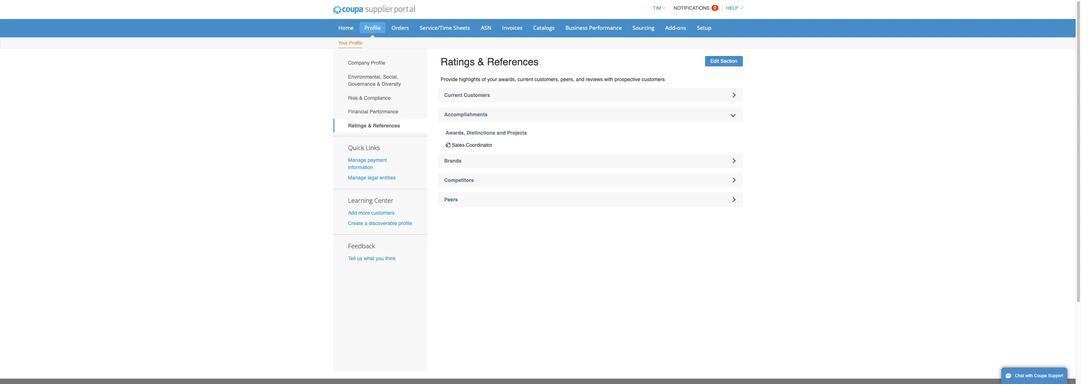Task type: locate. For each thing, give the bounding box(es) containing it.
your profile
[[338, 40, 362, 46]]

and left projects
[[497, 130, 506, 136]]

business
[[566, 24, 588, 31]]

&
[[478, 56, 484, 68], [377, 81, 380, 87], [359, 95, 363, 101], [368, 123, 372, 129]]

your profile link
[[338, 39, 363, 48]]

0 vertical spatial references
[[487, 56, 539, 68]]

1 vertical spatial profile
[[349, 40, 362, 46]]

performance for business performance
[[589, 24, 622, 31]]

ratings
[[441, 56, 475, 68], [348, 123, 367, 129]]

1 horizontal spatial performance
[[589, 24, 622, 31]]

what
[[364, 256, 374, 262]]

manage up information
[[348, 157, 366, 163]]

with
[[604, 76, 613, 82], [1026, 374, 1033, 379]]

0 horizontal spatial references
[[373, 123, 400, 129]]

ratings & references down financial performance
[[348, 123, 400, 129]]

manage down information
[[348, 175, 366, 181]]

performance right business
[[589, 24, 622, 31]]

add more customers link
[[348, 210, 395, 216]]

risk & compliance
[[348, 95, 391, 101]]

customers up discoverable on the bottom left
[[371, 210, 395, 216]]

edit section
[[711, 58, 737, 64]]

ratings inside ratings & references link
[[348, 123, 367, 129]]

environmental, social, governance & diversity link
[[333, 70, 427, 91]]

1 vertical spatial ratings
[[348, 123, 367, 129]]

home link
[[334, 22, 358, 33]]

0 horizontal spatial with
[[604, 76, 613, 82]]

0 vertical spatial profile
[[364, 24, 381, 31]]

0 horizontal spatial ratings & references
[[348, 123, 400, 129]]

add-ons
[[665, 24, 686, 31]]

2 vertical spatial profile
[[371, 60, 385, 66]]

competitors heading
[[438, 173, 743, 187]]

learning center
[[348, 196, 393, 205]]

manage inside manage payment information
[[348, 157, 366, 163]]

projects
[[507, 130, 527, 136]]

current customers
[[444, 92, 490, 98]]

1 manage from the top
[[348, 157, 366, 163]]

& right risk
[[359, 95, 363, 101]]

create a discoverable profile link
[[348, 221, 412, 227]]

current customers heading
[[438, 88, 743, 102]]

sourcing
[[633, 24, 655, 31]]

1 vertical spatial references
[[373, 123, 400, 129]]

catalogs link
[[529, 22, 559, 33]]

environmental,
[[348, 74, 382, 80]]

0 vertical spatial manage
[[348, 157, 366, 163]]

us
[[357, 256, 362, 262]]

business performance link
[[561, 22, 627, 33]]

orders
[[392, 24, 409, 31]]

provide highlights of your awards, current customers, peers, and reviews with prospective customers
[[441, 76, 665, 82]]

competitors button
[[438, 173, 743, 187]]

0 horizontal spatial and
[[497, 130, 506, 136]]

with right reviews
[[604, 76, 613, 82]]

setup link
[[692, 22, 716, 33]]

accomplishments button
[[438, 107, 743, 122]]

tell us what you think
[[348, 256, 396, 262]]

1 horizontal spatial with
[[1026, 374, 1033, 379]]

0 horizontal spatial performance
[[370, 109, 398, 115]]

awards,
[[499, 76, 516, 82]]

ratings & references link
[[333, 119, 427, 133]]

service/time sheets link
[[415, 22, 475, 33]]

legal
[[368, 175, 378, 181]]

a
[[365, 221, 367, 227]]

help link
[[723, 5, 743, 11]]

reviews
[[586, 76, 603, 82]]

1 vertical spatial customers
[[371, 210, 395, 216]]

distinctions
[[467, 130, 495, 136]]

0 horizontal spatial ratings
[[348, 123, 367, 129]]

profile inside company profile "link"
[[371, 60, 385, 66]]

with right chat
[[1026, 374, 1033, 379]]

navigation
[[650, 1, 743, 15]]

peers
[[444, 197, 458, 203]]

1 horizontal spatial ratings
[[441, 56, 475, 68]]

customers right 'prospective'
[[642, 76, 665, 82]]

information
[[348, 164, 373, 170]]

ratings & references up your
[[441, 56, 539, 68]]

manage
[[348, 157, 366, 163], [348, 175, 366, 181]]

company
[[348, 60, 370, 66]]

1 vertical spatial with
[[1026, 374, 1033, 379]]

performance for financial performance
[[370, 109, 398, 115]]

setup
[[697, 24, 712, 31]]

payment
[[368, 157, 387, 163]]

performance up ratings & references link
[[370, 109, 398, 115]]

and right peers,
[[576, 76, 584, 82]]

1 vertical spatial manage
[[348, 175, 366, 181]]

current
[[444, 92, 462, 98]]

1 vertical spatial and
[[497, 130, 506, 136]]

navigation containing notifications 0
[[650, 1, 743, 15]]

1 horizontal spatial references
[[487, 56, 539, 68]]

your
[[487, 76, 497, 82]]

0 vertical spatial and
[[576, 76, 584, 82]]

& left diversity
[[377, 81, 380, 87]]

profile down coupa supplier portal 'image'
[[364, 24, 381, 31]]

references down financial performance link
[[373, 123, 400, 129]]

profile inside 'your profile' link
[[349, 40, 362, 46]]

2 manage from the top
[[348, 175, 366, 181]]

0 vertical spatial performance
[[589, 24, 622, 31]]

0 vertical spatial with
[[604, 76, 613, 82]]

chat with coupa support
[[1015, 374, 1063, 379]]

accomplishments
[[444, 112, 488, 117]]

links
[[366, 143, 380, 152]]

add-ons link
[[661, 22, 691, 33]]

1 vertical spatial performance
[[370, 109, 398, 115]]

peers heading
[[438, 193, 743, 207]]

prospective
[[615, 76, 640, 82]]

add more customers
[[348, 210, 395, 216]]

notifications 0
[[674, 5, 716, 11]]

add-
[[665, 24, 677, 31]]

business performance
[[566, 24, 622, 31]]

references up the "awards,"
[[487, 56, 539, 68]]

performance
[[589, 24, 622, 31], [370, 109, 398, 115]]

awards,
[[446, 130, 465, 136]]

risk
[[348, 95, 358, 101]]

0 horizontal spatial customers
[[371, 210, 395, 216]]

manage legal entities link
[[348, 175, 396, 181]]

0 vertical spatial ratings & references
[[441, 56, 539, 68]]

more
[[358, 210, 370, 216]]

ratings down financial
[[348, 123, 367, 129]]

customers
[[642, 76, 665, 82], [371, 210, 395, 216]]

1 horizontal spatial customers
[[642, 76, 665, 82]]

coupa
[[1034, 374, 1047, 379]]

with inside the chat with coupa support button
[[1026, 374, 1033, 379]]

compliance
[[364, 95, 391, 101]]

profile right your
[[349, 40, 362, 46]]

1 vertical spatial ratings & references
[[348, 123, 400, 129]]

0 vertical spatial customers
[[642, 76, 665, 82]]

current
[[518, 76, 533, 82]]

social,
[[383, 74, 398, 80]]

profile for company profile
[[371, 60, 385, 66]]

profile link
[[360, 22, 385, 33]]

profile up environmental, social, governance & diversity link
[[371, 60, 385, 66]]

ratings & references
[[441, 56, 539, 68], [348, 123, 400, 129]]

orders link
[[387, 22, 414, 33]]

references
[[487, 56, 539, 68], [373, 123, 400, 129]]

profile
[[364, 24, 381, 31], [349, 40, 362, 46], [371, 60, 385, 66]]

ratings up provide
[[441, 56, 475, 68]]

catalogs
[[533, 24, 555, 31]]



Task type: vqa. For each thing, say whether or not it's contained in the screenshot.
'T&' image
no



Task type: describe. For each thing, give the bounding box(es) containing it.
edit
[[711, 58, 719, 64]]

accomplishments heading
[[438, 107, 743, 122]]

manage for manage payment information
[[348, 157, 366, 163]]

brands heading
[[438, 154, 743, 168]]

financial performance link
[[333, 105, 427, 119]]

support
[[1048, 374, 1063, 379]]

& down financial performance
[[368, 123, 372, 129]]

profile inside 'profile' link
[[364, 24, 381, 31]]

customers
[[464, 92, 490, 98]]

sales coordinator
[[452, 142, 492, 148]]

edit section link
[[705, 56, 743, 66]]

asn link
[[476, 22, 496, 33]]

coupa supplier portal image
[[328, 1, 420, 19]]

peers,
[[561, 76, 575, 82]]

0 vertical spatial ratings
[[441, 56, 475, 68]]

service/time
[[420, 24, 452, 31]]

diversity
[[382, 81, 401, 87]]

tell us what you think button
[[348, 255, 396, 263]]

financial performance
[[348, 109, 398, 115]]

brands
[[444, 158, 462, 164]]

notifications
[[674, 5, 710, 11]]

learning
[[348, 196, 373, 205]]

profile for your profile
[[349, 40, 362, 46]]

& inside the environmental, social, governance & diversity
[[377, 81, 380, 87]]

discoverable
[[369, 221, 397, 227]]

feedback
[[348, 242, 375, 251]]

chat
[[1015, 374, 1024, 379]]

create
[[348, 221, 363, 227]]

brands button
[[438, 154, 743, 168]]

provide
[[441, 76, 458, 82]]

sourcing link
[[628, 22, 659, 33]]

environmental, social, governance & diversity
[[348, 74, 401, 87]]

home
[[338, 24, 354, 31]]

your
[[338, 40, 348, 46]]

of
[[482, 76, 486, 82]]

manage payment information link
[[348, 157, 387, 170]]

highlights
[[459, 76, 480, 82]]

sales
[[452, 142, 465, 148]]

governance
[[348, 81, 376, 87]]

chat with coupa support button
[[1001, 368, 1068, 385]]

invoices
[[502, 24, 523, 31]]

customers,
[[535, 76, 559, 82]]

invoices link
[[498, 22, 527, 33]]

think
[[385, 256, 396, 262]]

sheets
[[453, 24, 470, 31]]

add
[[348, 210, 357, 216]]

section
[[721, 58, 737, 64]]

create a discoverable profile
[[348, 221, 412, 227]]

1 horizontal spatial and
[[576, 76, 584, 82]]

manage legal entities
[[348, 175, 396, 181]]

risk & compliance link
[[333, 91, 427, 105]]

center
[[374, 196, 393, 205]]

profile
[[398, 221, 412, 227]]

tell
[[348, 256, 356, 262]]

ons
[[677, 24, 686, 31]]

0
[[714, 5, 716, 10]]

coordinator
[[466, 142, 492, 148]]

1 horizontal spatial ratings & references
[[441, 56, 539, 68]]

manage for manage legal entities
[[348, 175, 366, 181]]

peers button
[[438, 193, 743, 207]]

service/time sheets
[[420, 24, 470, 31]]

asn
[[481, 24, 491, 31]]

awards, distinctions and projects
[[446, 130, 527, 136]]

& up of
[[478, 56, 484, 68]]

quick links
[[348, 143, 380, 152]]

quick
[[348, 143, 364, 152]]

tim
[[653, 5, 661, 11]]

you
[[376, 256, 384, 262]]



